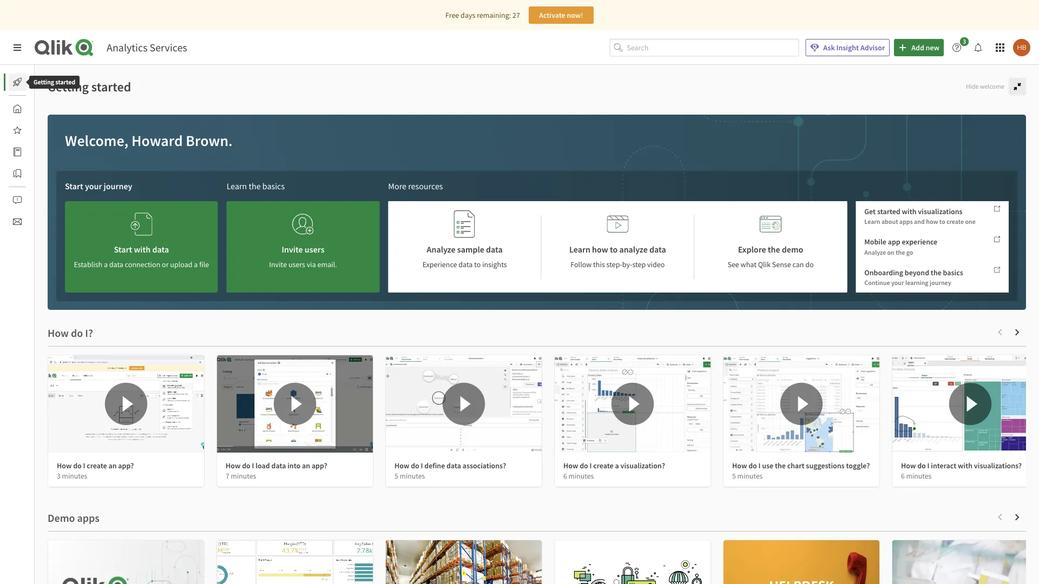 Task type: locate. For each thing, give the bounding box(es) containing it.
app? inside how do i create an app? 3 minutes
[[118, 461, 134, 471]]

do inside explore the demo see what qlik sense can do
[[806, 260, 814, 270]]

0 vertical spatial users
[[305, 244, 325, 255]]

1 horizontal spatial app?
[[312, 461, 328, 471]]

collections image
[[13, 170, 22, 178]]

2 horizontal spatial with
[[959, 461, 973, 471]]

getting
[[34, 78, 54, 86], [48, 79, 89, 95]]

start inside start with data establish a data connection or upload a file
[[114, 244, 132, 255]]

users
[[305, 244, 325, 255], [289, 260, 305, 270]]

apps
[[900, 218, 914, 226]]

1 vertical spatial learn
[[865, 218, 881, 226]]

explore the demo image
[[760, 210, 782, 239]]

1 vertical spatial 3
[[57, 472, 61, 481]]

0 horizontal spatial 5
[[395, 472, 399, 481]]

subscriptions image
[[13, 218, 22, 226]]

get
[[865, 207, 876, 217]]

1 horizontal spatial with
[[903, 207, 917, 217]]

2 horizontal spatial started
[[878, 207, 901, 217]]

Search text field
[[627, 39, 800, 56]]

0 horizontal spatial a
[[104, 260, 108, 270]]

learn inside learn how to analyze data follow this step-by-step video
[[570, 244, 591, 255]]

0 vertical spatial 3
[[963, 37, 967, 46]]

1 vertical spatial basics
[[944, 268, 964, 278]]

hide
[[967, 82, 979, 91]]

minutes for how do i create a visualization?
[[569, 472, 594, 481]]

5 inside the how do i use the chart suggestions toggle? 5 minutes
[[733, 472, 736, 481]]

how do i interact with visualizations? image
[[893, 356, 1040, 453]]

1 vertical spatial your
[[892, 279, 905, 287]]

home image
[[13, 105, 22, 113]]

6 how from the left
[[902, 461, 917, 471]]

do for how do i use the chart suggestions toggle?
[[749, 461, 758, 471]]

minutes down use
[[738, 472, 763, 481]]

learn
[[227, 181, 247, 192], [865, 218, 881, 226], [570, 244, 591, 255]]

insights
[[483, 260, 507, 270]]

invite left via
[[269, 260, 287, 270]]

with right interact
[[959, 461, 973, 471]]

2 i from the left
[[252, 461, 254, 471]]

how do i define data associations? image
[[386, 356, 542, 453]]

start right the 'alerts' link
[[65, 181, 83, 192]]

5 inside how do i define data associations? 5 minutes
[[395, 472, 399, 481]]

file
[[199, 260, 209, 270]]

get started with visualizations learn about apps and how to create one
[[865, 207, 976, 226]]

favorites image
[[13, 126, 22, 135]]

about
[[882, 218, 899, 226]]

how up this
[[593, 244, 609, 255]]

journey right learning
[[930, 279, 952, 287]]

to up step-
[[610, 244, 618, 255]]

4 i from the left
[[590, 461, 592, 471]]

0 horizontal spatial your
[[85, 181, 102, 192]]

0 horizontal spatial with
[[134, 244, 151, 255]]

minutes down how do i create an app? element
[[62, 472, 87, 481]]

0 vertical spatial how
[[927, 218, 939, 226]]

how inside learn how to analyze data follow this step-by-step video
[[593, 244, 609, 255]]

1 minutes from the left
[[62, 472, 87, 481]]

how do i load data into an app? image
[[217, 356, 373, 453]]

to inside learn how to analyze data follow this step-by-step video
[[610, 244, 618, 255]]

navigation pane element
[[0, 69, 59, 235]]

1 horizontal spatial to
[[610, 244, 618, 255]]

1 5 from the left
[[395, 472, 399, 481]]

welcome,
[[65, 131, 129, 150]]

analyze inside mobile app experience analyze on the go
[[865, 248, 887, 257]]

1 6 from the left
[[564, 472, 567, 481]]

associations?
[[463, 461, 506, 471]]

0 horizontal spatial 6
[[564, 472, 567, 481]]

0 horizontal spatial analyze
[[427, 244, 456, 255]]

with up apps
[[903, 207, 917, 217]]

into
[[288, 461, 301, 471]]

data up insights
[[486, 244, 503, 255]]

journey up start with data "image"
[[104, 181, 132, 192]]

4 minutes from the left
[[569, 472, 594, 481]]

hide welcome image
[[1014, 82, 1023, 91]]

how inside the how do i use the chart suggestions toggle? 5 minutes
[[733, 461, 748, 471]]

getting started
[[34, 78, 75, 86], [48, 79, 131, 95]]

0 vertical spatial learn
[[227, 181, 247, 192]]

0 horizontal spatial basics
[[263, 181, 285, 192]]

do inside how do i define data associations? 5 minutes
[[411, 461, 420, 471]]

data
[[152, 244, 169, 255], [486, 244, 503, 255], [650, 244, 667, 255], [109, 260, 123, 270], [459, 260, 473, 270], [272, 461, 286, 471], [447, 461, 461, 471]]

how do i create a visualization? image
[[555, 356, 711, 453]]

analyze up experience
[[427, 244, 456, 255]]

learn up "follow"
[[570, 244, 591, 255]]

minutes inside how do i interact with visualizations? 6 minutes
[[907, 472, 932, 481]]

0 horizontal spatial create
[[87, 461, 107, 471]]

app?
[[118, 461, 134, 471], [312, 461, 328, 471]]

do inside how do i load data into an app? 7 minutes
[[242, 461, 251, 471]]

2 how from the left
[[226, 461, 241, 471]]

alerts image
[[13, 196, 22, 205]]

0 vertical spatial to
[[940, 218, 946, 226]]

6 i from the left
[[928, 461, 930, 471]]

1 horizontal spatial analyze
[[865, 248, 887, 257]]

home link
[[9, 100, 54, 118]]

minutes inside how do i create a visualization? 6 minutes
[[569, 472, 594, 481]]

i
[[83, 461, 85, 471], [252, 461, 254, 471], [421, 461, 423, 471], [590, 461, 592, 471], [759, 461, 761, 471], [928, 461, 930, 471]]

data up video
[[650, 244, 667, 255]]

i inside how do i create a visualization? 6 minutes
[[590, 461, 592, 471]]

0 horizontal spatial 3
[[57, 472, 61, 481]]

2 vertical spatial learn
[[570, 244, 591, 255]]

0 horizontal spatial app?
[[118, 461, 134, 471]]

0 horizontal spatial an
[[109, 461, 117, 471]]

do for how do i interact with visualizations?
[[918, 461, 927, 471]]

the inside the onboarding beyond the basics continue your learning journey
[[931, 268, 942, 278]]

2 minutes from the left
[[231, 472, 256, 481]]

toggle?
[[847, 461, 871, 471]]

basics
[[263, 181, 285, 192], [944, 268, 964, 278]]

minutes down define
[[400, 472, 425, 481]]

via
[[307, 260, 316, 270]]

onboarding beyond the basics continue your learning journey
[[865, 268, 964, 287]]

i for how do i use the chart suggestions toggle?
[[759, 461, 761, 471]]

3 inside dropdown button
[[963, 37, 967, 46]]

new
[[926, 43, 940, 53]]

i for how do i create a visualization?
[[590, 461, 592, 471]]

0 vertical spatial journey
[[104, 181, 132, 192]]

5 i from the left
[[759, 461, 761, 471]]

how for how do i use the chart suggestions toggle?
[[733, 461, 748, 471]]

getting inside the "welcome, howard brown." main content
[[48, 79, 89, 95]]

open sidebar menu image
[[13, 43, 22, 52]]

invite
[[282, 244, 303, 255], [269, 260, 287, 270]]

i for how do i load data into an app?
[[252, 461, 254, 471]]

7
[[226, 472, 230, 481]]

0 horizontal spatial how
[[593, 244, 609, 255]]

how do i create an app? element
[[57, 461, 134, 471]]

how right and
[[927, 218, 939, 226]]

2 6 from the left
[[902, 472, 905, 481]]

how
[[927, 218, 939, 226], [593, 244, 609, 255]]

the
[[249, 181, 261, 192], [768, 244, 781, 255], [896, 248, 906, 257], [931, 268, 942, 278], [776, 461, 786, 471]]

2 horizontal spatial to
[[940, 218, 946, 226]]

minutes inside how do i define data associations? 5 minutes
[[400, 472, 425, 481]]

journey
[[104, 181, 132, 192], [930, 279, 952, 287]]

2 horizontal spatial a
[[616, 461, 619, 471]]

do inside how do i create an app? 3 minutes
[[73, 461, 82, 471]]

data inside how do i define data associations? 5 minutes
[[447, 461, 461, 471]]

a
[[104, 260, 108, 270], [194, 260, 198, 270], [616, 461, 619, 471]]

1 horizontal spatial create
[[594, 461, 614, 471]]

how inside how do i interact with visualizations? 6 minutes
[[902, 461, 917, 471]]

i for how do i define data associations?
[[421, 461, 423, 471]]

1 horizontal spatial learn
[[570, 244, 591, 255]]

0 vertical spatial start
[[65, 181, 83, 192]]

the inside the how do i use the chart suggestions toggle? 5 minutes
[[776, 461, 786, 471]]

visualizations?
[[975, 461, 1023, 471]]

how do i use the chart suggestions toggle? 5 minutes
[[733, 461, 871, 481]]

visualizations
[[919, 207, 963, 217]]

i inside how do i load data into an app? 7 minutes
[[252, 461, 254, 471]]

do inside the how do i use the chart suggestions toggle? 5 minutes
[[749, 461, 758, 471]]

how do i interact with visualizations? 6 minutes
[[902, 461, 1023, 481]]

minutes down how do i create a visualization? element
[[569, 472, 594, 481]]

i for how do i create an app?
[[83, 461, 85, 471]]

learn down get
[[865, 218, 881, 226]]

1 vertical spatial to
[[610, 244, 618, 255]]

0 horizontal spatial learn
[[227, 181, 247, 192]]

minutes down interact
[[907, 472, 932, 481]]

do for how do i load data into an app?
[[242, 461, 251, 471]]

1 vertical spatial invite
[[269, 260, 287, 270]]

data right define
[[447, 461, 461, 471]]

2 vertical spatial to
[[475, 260, 481, 270]]

insight
[[837, 43, 860, 53]]

minutes
[[62, 472, 87, 481], [231, 472, 256, 481], [400, 472, 425, 481], [569, 472, 594, 481], [738, 472, 763, 481], [907, 472, 932, 481]]

2 horizontal spatial create
[[947, 218, 965, 226]]

getting started inside the "welcome, howard brown." main content
[[48, 79, 131, 95]]

create inside get started with visualizations learn about apps and how to create one
[[947, 218, 965, 226]]

do
[[806, 260, 814, 270], [73, 461, 82, 471], [242, 461, 251, 471], [411, 461, 420, 471], [580, 461, 589, 471], [749, 461, 758, 471], [918, 461, 927, 471]]

experience
[[903, 237, 938, 247]]

data inside how do i load data into an app? 7 minutes
[[272, 461, 286, 471]]

how inside how do i create an app? 3 minutes
[[57, 461, 72, 471]]

1 vertical spatial journey
[[930, 279, 952, 287]]

1 horizontal spatial start
[[114, 244, 132, 255]]

start for with
[[114, 244, 132, 255]]

ask insight advisor
[[824, 43, 886, 53]]

5 how from the left
[[733, 461, 748, 471]]

6
[[564, 472, 567, 481], [902, 472, 905, 481]]

i inside how do i define data associations? 5 minutes
[[421, 461, 423, 471]]

3 down how do i create an app? element
[[57, 472, 61, 481]]

1 how from the left
[[57, 461, 72, 471]]

2 an from the left
[[302, 461, 310, 471]]

do for how do i create an app?
[[73, 461, 82, 471]]

create inside how do i create a visualization? 6 minutes
[[594, 461, 614, 471]]

how do i create an app? image
[[48, 356, 204, 453]]

how inside how do i load data into an app? 7 minutes
[[226, 461, 241, 471]]

3 minutes from the left
[[400, 472, 425, 481]]

1 horizontal spatial how
[[927, 218, 939, 226]]

do for how do i define data associations?
[[411, 461, 420, 471]]

how for how do i load data into an app?
[[226, 461, 241, 471]]

a inside how do i create a visualization? 6 minutes
[[616, 461, 619, 471]]

journey inside the onboarding beyond the basics continue your learning journey
[[930, 279, 952, 287]]

3 how from the left
[[395, 461, 410, 471]]

ask insight advisor button
[[806, 39, 890, 56]]

1 app? from the left
[[118, 461, 134, 471]]

i inside the how do i use the chart suggestions toggle? 5 minutes
[[759, 461, 761, 471]]

now!
[[567, 10, 584, 20]]

your inside the onboarding beyond the basics continue your learning journey
[[892, 279, 905, 287]]

5 minutes from the left
[[738, 472, 763, 481]]

onboarding
[[865, 268, 904, 278]]

catalog link
[[9, 144, 59, 161]]

0 horizontal spatial started
[[55, 78, 75, 86]]

how for how do i create a visualization?
[[564, 461, 579, 471]]

mobile app experience analyze on the go
[[865, 237, 938, 257]]

how inside how do i define data associations? 5 minutes
[[395, 461, 410, 471]]

a left visualization? at right bottom
[[616, 461, 619, 471]]

welcome, howard brown. main content
[[35, 65, 1040, 585]]

0 horizontal spatial to
[[475, 260, 481, 270]]

0 vertical spatial invite
[[282, 244, 303, 255]]

0 vertical spatial with
[[903, 207, 917, 217]]

1 horizontal spatial an
[[302, 461, 310, 471]]

6 inside how do i create a visualization? 6 minutes
[[564, 472, 567, 481]]

with
[[903, 207, 917, 217], [134, 244, 151, 255], [959, 461, 973, 471]]

3 right new
[[963, 37, 967, 46]]

with up connection
[[134, 244, 151, 255]]

0 horizontal spatial start
[[65, 181, 83, 192]]

welcome
[[981, 82, 1005, 91]]

0 vertical spatial your
[[85, 181, 102, 192]]

2 app? from the left
[[312, 461, 328, 471]]

create for how do i create an app?
[[87, 461, 107, 471]]

5
[[395, 472, 399, 481], [733, 472, 736, 481]]

3 i from the left
[[421, 461, 423, 471]]

1 horizontal spatial a
[[194, 260, 198, 270]]

how inside how do i create a visualization? 6 minutes
[[564, 461, 579, 471]]

1 i from the left
[[83, 461, 85, 471]]

users left via
[[289, 260, 305, 270]]

can
[[793, 260, 804, 270]]

analyze down mobile
[[865, 248, 887, 257]]

6 for how do i create a visualization?
[[564, 472, 567, 481]]

2 vertical spatial with
[[959, 461, 973, 471]]

users up via
[[305, 244, 325, 255]]

start for your
[[65, 181, 83, 192]]

start
[[65, 181, 83, 192], [114, 244, 132, 255]]

i inside how do i interact with visualizations? 6 minutes
[[928, 461, 930, 471]]

start your journey
[[65, 181, 132, 192]]

create inside how do i create an app? 3 minutes
[[87, 461, 107, 471]]

1 horizontal spatial 6
[[902, 472, 905, 481]]

searchbar element
[[610, 39, 800, 56]]

1 horizontal spatial 3
[[963, 37, 967, 46]]

create
[[947, 218, 965, 226], [87, 461, 107, 471], [594, 461, 614, 471]]

to down "visualizations"
[[940, 218, 946, 226]]

6 minutes from the left
[[907, 472, 932, 481]]

your down onboarding
[[892, 279, 905, 287]]

i inside how do i create an app? 3 minutes
[[83, 461, 85, 471]]

app? inside how do i load data into an app? 7 minutes
[[312, 461, 328, 471]]

a right establish
[[104, 260, 108, 270]]

analyze
[[427, 244, 456, 255], [865, 248, 887, 257]]

4 how from the left
[[564, 461, 579, 471]]

minutes inside how do i load data into an app? 7 minutes
[[231, 472, 256, 481]]

minutes right the 7
[[231, 472, 256, 481]]

use
[[763, 461, 774, 471]]

1 horizontal spatial 5
[[733, 472, 736, 481]]

a left "file"
[[194, 260, 198, 270]]

1 horizontal spatial basics
[[944, 268, 964, 278]]

start with data image
[[131, 210, 152, 239]]

and
[[915, 218, 925, 226]]

how
[[57, 461, 72, 471], [226, 461, 241, 471], [395, 461, 410, 471], [564, 461, 579, 471], [733, 461, 748, 471], [902, 461, 917, 471]]

1 vertical spatial start
[[114, 244, 132, 255]]

i for how do i interact with visualizations?
[[928, 461, 930, 471]]

started inside getting started tooltip
[[55, 78, 75, 86]]

1 an from the left
[[109, 461, 117, 471]]

see
[[728, 260, 740, 270]]

do inside how do i interact with visualizations? 6 minutes
[[918, 461, 927, 471]]

to down sample
[[475, 260, 481, 270]]

2 horizontal spatial learn
[[865, 218, 881, 226]]

suggestions
[[807, 461, 845, 471]]

demo
[[782, 244, 804, 255]]

invite down invite users image
[[282, 244, 303, 255]]

explore
[[739, 244, 767, 255]]

minutes inside how do i create an app? 3 minutes
[[62, 472, 87, 481]]

1 horizontal spatial your
[[892, 279, 905, 287]]

1 vertical spatial users
[[289, 260, 305, 270]]

6 inside how do i interact with visualizations? 6 minutes
[[902, 472, 905, 481]]

data left the into
[[272, 461, 286, 471]]

hide welcome
[[967, 82, 1005, 91]]

do inside how do i create a visualization? 6 minutes
[[580, 461, 589, 471]]

learn down brown.
[[227, 181, 247, 192]]

0 vertical spatial basics
[[263, 181, 285, 192]]

2 5 from the left
[[733, 472, 736, 481]]

how do i interact with visualizations? element
[[902, 461, 1023, 471]]

1 vertical spatial with
[[134, 244, 151, 255]]

1 horizontal spatial journey
[[930, 279, 952, 287]]

your down welcome,
[[85, 181, 102, 192]]

start up connection
[[114, 244, 132, 255]]

1 vertical spatial how
[[593, 244, 609, 255]]

catalog image
[[13, 148, 22, 157]]



Task type: describe. For each thing, give the bounding box(es) containing it.
analyze
[[620, 244, 648, 255]]

how do i load data into an app? element
[[226, 461, 328, 471]]

alerts
[[35, 196, 53, 205]]

advisor
[[861, 43, 886, 53]]

data up or
[[152, 244, 169, 255]]

more resources
[[389, 181, 443, 192]]

interact
[[932, 461, 957, 471]]

the inside mobile app experience analyze on the go
[[896, 248, 906, 257]]

brown.
[[186, 131, 233, 150]]

learn for learn how to analyze data follow this step-by-step video
[[570, 244, 591, 255]]

catalog
[[35, 147, 59, 157]]

an inside how do i create an app? 3 minutes
[[109, 461, 117, 471]]

ask
[[824, 43, 836, 53]]

with inside start with data establish a data connection or upload a file
[[134, 244, 151, 255]]

how do i use the chart suggestions toggle? image
[[724, 356, 880, 453]]

email.
[[318, 260, 337, 270]]

by-
[[623, 260, 633, 270]]

visualization?
[[621, 461, 666, 471]]

minutes for how do i interact with visualizations?
[[907, 472, 932, 481]]

getting started inside getting started tooltip
[[34, 78, 75, 86]]

do for how do i create a visualization?
[[580, 461, 589, 471]]

basics inside the onboarding beyond the basics continue your learning journey
[[944, 268, 964, 278]]

data inside learn how to analyze data follow this step-by-step video
[[650, 244, 667, 255]]

a for how
[[616, 461, 619, 471]]

invite users invite users via email.
[[269, 244, 337, 270]]

qlik
[[759, 260, 771, 270]]

data left connection
[[109, 260, 123, 270]]

welcome, howard brown.
[[65, 131, 233, 150]]

howard
[[132, 131, 183, 150]]

resources
[[408, 181, 443, 192]]

experience
[[423, 260, 457, 270]]

how do i define data associations? element
[[395, 461, 506, 471]]

a for start
[[104, 260, 108, 270]]

1 horizontal spatial started
[[91, 79, 131, 95]]

step-
[[607, 260, 623, 270]]

data down sample
[[459, 260, 473, 270]]

the inside explore the demo see what qlik sense can do
[[768, 244, 781, 255]]

analyze inside analyze sample data experience data to insights
[[427, 244, 456, 255]]

create for how do i create a visualization?
[[594, 461, 614, 471]]

activate now! link
[[529, 6, 594, 24]]

remaining:
[[477, 10, 511, 20]]

3 button
[[949, 37, 973, 56]]

days
[[461, 10, 476, 20]]

services
[[150, 41, 187, 54]]

chart
[[788, 461, 805, 471]]

upload
[[170, 260, 193, 270]]

minutes for how do i define data associations?
[[400, 472, 425, 481]]

define
[[425, 461, 445, 471]]

analyze sample data image
[[454, 210, 476, 239]]

continue
[[865, 279, 891, 287]]

learn how to analyze data image
[[607, 210, 629, 239]]

home
[[35, 104, 54, 114]]

sample
[[458, 244, 485, 255]]

video
[[648, 260, 665, 270]]

how do i create an app? 3 minutes
[[57, 461, 134, 481]]

how do i create a visualization? 6 minutes
[[564, 461, 666, 481]]

or
[[162, 260, 169, 270]]

how do i load data into an app? 7 minutes
[[226, 461, 328, 481]]

add new button
[[895, 39, 945, 56]]

go
[[907, 248, 914, 257]]

0 horizontal spatial journey
[[104, 181, 132, 192]]

with inside how do i interact with visualizations? 6 minutes
[[959, 461, 973, 471]]

free
[[446, 10, 459, 20]]

add
[[912, 43, 925, 53]]

mobile
[[865, 237, 887, 247]]

on
[[888, 248, 895, 257]]

beyond
[[905, 268, 930, 278]]

app
[[889, 237, 901, 247]]

how do i define data associations? 5 minutes
[[395, 461, 506, 481]]

how for how do i interact with visualizations?
[[902, 461, 917, 471]]

learn how to analyze data follow this step-by-step video
[[570, 244, 667, 270]]

how for how do i create an app?
[[57, 461, 72, 471]]

add new
[[912, 43, 940, 53]]

analyze sample data experience data to insights
[[423, 244, 507, 270]]

getting started tooltip
[[22, 76, 87, 89]]

3 inside how do i create an app? 3 minutes
[[57, 472, 61, 481]]

connection
[[125, 260, 160, 270]]

sense
[[773, 260, 792, 270]]

activate
[[540, 10, 566, 20]]

learn for learn the basics
[[227, 181, 247, 192]]

this
[[594, 260, 605, 270]]

getting inside getting started tooltip
[[34, 78, 54, 86]]

one
[[966, 218, 976, 226]]

start with data establish a data connection or upload a file
[[74, 244, 209, 270]]

step
[[633, 260, 646, 270]]

alerts link
[[9, 192, 53, 209]]

analytics services
[[107, 41, 187, 54]]

minutes for how do i create an app?
[[62, 472, 87, 481]]

an inside how do i load data into an app? 7 minutes
[[302, 461, 310, 471]]

27
[[513, 10, 520, 20]]

explore the demo see what qlik sense can do
[[728, 244, 814, 270]]

learn the basics
[[227, 181, 285, 192]]

analytics services element
[[107, 41, 187, 54]]

what
[[741, 260, 757, 270]]

learning
[[906, 279, 929, 287]]

establish
[[74, 260, 102, 270]]

with inside get started with visualizations learn about apps and how to create one
[[903, 207, 917, 217]]

how for how do i define data associations?
[[395, 461, 410, 471]]

to inside get started with visualizations learn about apps and how to create one
[[940, 218, 946, 226]]

6 for how do i interact with visualizations?
[[902, 472, 905, 481]]

invite users image
[[292, 210, 314, 239]]

how inside get started with visualizations learn about apps and how to create one
[[927, 218, 939, 226]]

started inside get started with visualizations learn about apps and how to create one
[[878, 207, 901, 217]]

minutes inside the how do i use the chart suggestions toggle? 5 minutes
[[738, 472, 763, 481]]

free days remaining: 27
[[446, 10, 520, 20]]

learn inside get started with visualizations learn about apps and how to create one
[[865, 218, 881, 226]]

to inside analyze sample data experience data to insights
[[475, 260, 481, 270]]

load
[[256, 461, 270, 471]]

how do i use the chart suggestions toggle? element
[[733, 461, 871, 471]]

howard brown image
[[1014, 39, 1031, 56]]

follow
[[571, 260, 592, 270]]

how do i create a visualization? element
[[564, 461, 666, 471]]



Task type: vqa. For each thing, say whether or not it's contained in the screenshot.
first I from the right
yes



